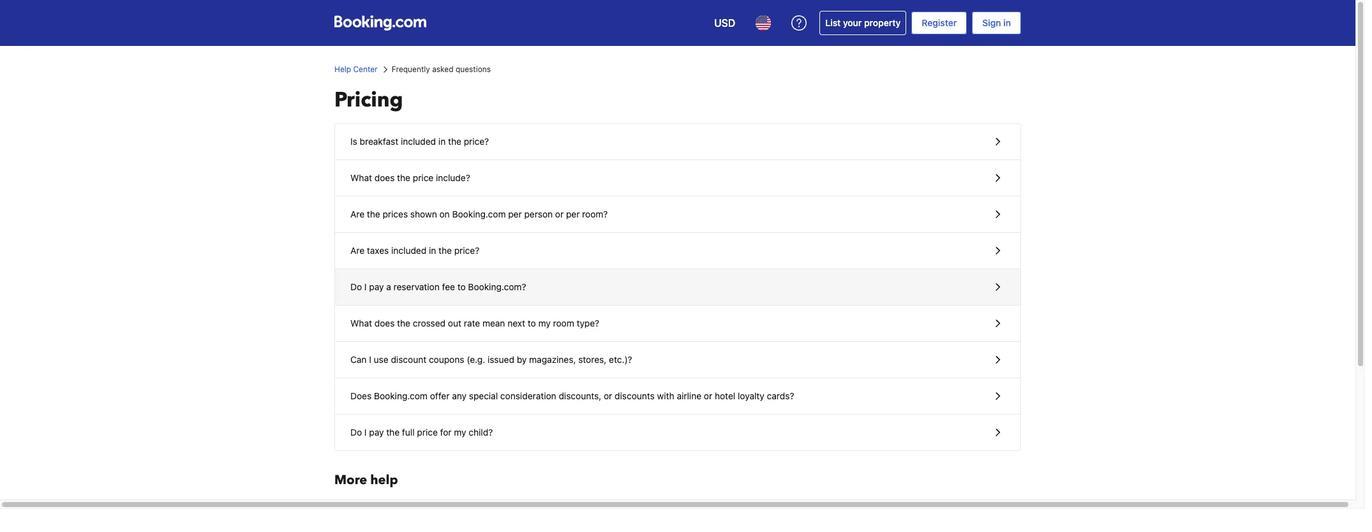 Task type: locate. For each thing, give the bounding box(es) containing it.
in for is breakfast included in the price?
[[439, 136, 446, 147]]

my
[[539, 318, 551, 329], [454, 427, 467, 438]]

do left a
[[351, 282, 362, 292]]

1 horizontal spatial in
[[439, 136, 446, 147]]

1 vertical spatial in
[[439, 136, 446, 147]]

in inside are taxes included in the price? button
[[429, 245, 436, 256]]

do inside button
[[351, 427, 362, 438]]

in inside is breakfast included in the price? button
[[439, 136, 446, 147]]

do down does at the bottom left
[[351, 427, 362, 438]]

1 horizontal spatial per
[[566, 209, 580, 220]]

included for taxes
[[392, 245, 427, 256]]

0 vertical spatial does
[[375, 172, 395, 183]]

2 horizontal spatial or
[[704, 391, 713, 402]]

out
[[448, 318, 462, 329]]

1 vertical spatial pay
[[369, 427, 384, 438]]

to right 'fee'
[[458, 282, 466, 292]]

questions
[[456, 64, 491, 74]]

do i pay the full price for my child?
[[351, 427, 493, 438]]

do inside button
[[351, 282, 362, 292]]

in up include?
[[439, 136, 446, 147]]

1 vertical spatial do
[[351, 427, 362, 438]]

in up do i pay a reservation fee to booking.com? at the bottom left of page
[[429, 245, 436, 256]]

offer
[[430, 391, 450, 402]]

0 vertical spatial i
[[365, 282, 367, 292]]

pay left full
[[369, 427, 384, 438]]

are left "prices" on the left top
[[351, 209, 365, 220]]

the up include?
[[448, 136, 462, 147]]

in right the "sign"
[[1004, 17, 1012, 28]]

help
[[335, 64, 351, 74]]

2 does from the top
[[375, 318, 395, 329]]

pay left a
[[369, 282, 384, 292]]

0 vertical spatial included
[[401, 136, 436, 147]]

the
[[448, 136, 462, 147], [397, 172, 411, 183], [367, 209, 380, 220], [439, 245, 452, 256], [397, 318, 411, 329], [387, 427, 400, 438]]

pay for the
[[369, 427, 384, 438]]

what up can at the bottom of the page
[[351, 318, 372, 329]]

to
[[458, 282, 466, 292], [528, 318, 536, 329]]

do i pay the full price for my child? button
[[335, 415, 1021, 451]]

1 horizontal spatial or
[[604, 391, 613, 402]]

2 per from the left
[[566, 209, 580, 220]]

include?
[[436, 172, 471, 183]]

the left crossed
[[397, 318, 411, 329]]

the left full
[[387, 427, 400, 438]]

0 vertical spatial do
[[351, 282, 362, 292]]

per left person
[[509, 209, 522, 220]]

room
[[553, 318, 575, 329]]

included right taxes on the left of page
[[392, 245, 427, 256]]

price inside button
[[413, 172, 434, 183]]

room?
[[583, 209, 608, 220]]

price
[[413, 172, 434, 183], [417, 427, 438, 438]]

loyalty
[[738, 391, 765, 402]]

or right person
[[556, 209, 564, 220]]

the down on
[[439, 245, 452, 256]]

i left use
[[369, 354, 372, 365]]

i down does at the bottom left
[[365, 427, 367, 438]]

prices
[[383, 209, 408, 220]]

my inside button
[[454, 427, 467, 438]]

0 horizontal spatial in
[[429, 245, 436, 256]]

pay for a
[[369, 282, 384, 292]]

included
[[401, 136, 436, 147], [392, 245, 427, 256]]

1 what from the top
[[351, 172, 372, 183]]

list your property link
[[820, 11, 907, 35]]

0 horizontal spatial to
[[458, 282, 466, 292]]

register
[[922, 17, 957, 28]]

booking.com?
[[468, 282, 527, 292]]

0 horizontal spatial per
[[509, 209, 522, 220]]

consideration
[[501, 391, 557, 402]]

frequently
[[392, 64, 430, 74]]

price? down are the prices shown on booking.com per person or per room?
[[455, 245, 480, 256]]

1 vertical spatial included
[[392, 245, 427, 256]]

0 vertical spatial what
[[351, 172, 372, 183]]

0 vertical spatial my
[[539, 318, 551, 329]]

pay
[[369, 282, 384, 292], [369, 427, 384, 438]]

0 vertical spatial price
[[413, 172, 434, 183]]

1 vertical spatial price
[[417, 427, 438, 438]]

pay inside button
[[369, 282, 384, 292]]

or left discounts on the left bottom
[[604, 391, 613, 402]]

does up use
[[375, 318, 395, 329]]

discounts,
[[559, 391, 602, 402]]

2 vertical spatial i
[[365, 427, 367, 438]]

my right the for
[[454, 427, 467, 438]]

pay inside button
[[369, 427, 384, 438]]

does booking.com offer any special consideration discounts, or discounts with airline or hotel loyalty cards? button
[[335, 379, 1021, 415]]

does for price
[[375, 172, 395, 183]]

i left a
[[365, 282, 367, 292]]

any
[[452, 391, 467, 402]]

2 what from the top
[[351, 318, 372, 329]]

taxes
[[367, 245, 389, 256]]

to right next
[[528, 318, 536, 329]]

airline
[[677, 391, 702, 402]]

sign in
[[983, 17, 1012, 28]]

0 vertical spatial price?
[[464, 136, 489, 147]]

booking.com right on
[[452, 209, 506, 220]]

my left room
[[539, 318, 551, 329]]

does down breakfast
[[375, 172, 395, 183]]

2 horizontal spatial in
[[1004, 17, 1012, 28]]

price left include?
[[413, 172, 434, 183]]

what does the price include? button
[[335, 160, 1021, 197]]

the left "prices" on the left top
[[367, 209, 380, 220]]

1 horizontal spatial booking.com
[[452, 209, 506, 220]]

does
[[375, 172, 395, 183], [375, 318, 395, 329]]

1 does from the top
[[375, 172, 395, 183]]

0 vertical spatial in
[[1004, 17, 1012, 28]]

what does the price include?
[[351, 172, 471, 183]]

do
[[351, 282, 362, 292], [351, 427, 362, 438]]

are
[[351, 209, 365, 220], [351, 245, 365, 256]]

or left 'hotel'
[[704, 391, 713, 402]]

are inside button
[[351, 209, 365, 220]]

i
[[365, 282, 367, 292], [369, 354, 372, 365], [365, 427, 367, 438]]

does
[[351, 391, 372, 402]]

per left room?
[[566, 209, 580, 220]]

i for do i pay the full price for my child?
[[365, 427, 367, 438]]

included up what does the price include?
[[401, 136, 436, 147]]

1 vertical spatial i
[[369, 354, 372, 365]]

center
[[353, 64, 378, 74]]

1 horizontal spatial my
[[539, 318, 551, 329]]

1 vertical spatial price?
[[455, 245, 480, 256]]

more
[[335, 472, 367, 489]]

1 vertical spatial booking.com
[[374, 391, 428, 402]]

price? up include?
[[464, 136, 489, 147]]

1 do from the top
[[351, 282, 362, 292]]

per
[[509, 209, 522, 220], [566, 209, 580, 220]]

person
[[525, 209, 553, 220]]

price?
[[464, 136, 489, 147], [455, 245, 480, 256]]

booking.com up full
[[374, 391, 428, 402]]

your
[[844, 17, 862, 28]]

1 vertical spatial to
[[528, 318, 536, 329]]

2 do from the top
[[351, 427, 362, 438]]

price left the for
[[417, 427, 438, 438]]

discounts
[[615, 391, 655, 402]]

1 are from the top
[[351, 209, 365, 220]]

1 pay from the top
[[369, 282, 384, 292]]

0 vertical spatial pay
[[369, 282, 384, 292]]

0 vertical spatial booking.com
[[452, 209, 506, 220]]

2 vertical spatial in
[[429, 245, 436, 256]]

0 horizontal spatial booking.com
[[374, 391, 428, 402]]

what for what does the price include?
[[351, 172, 372, 183]]

issued
[[488, 354, 515, 365]]

1 vertical spatial are
[[351, 245, 365, 256]]

more help
[[335, 472, 398, 489]]

what does the crossed out rate mean next to my room type?
[[351, 318, 600, 329]]

register link
[[912, 11, 968, 34]]

(e.g.
[[467, 354, 486, 365]]

2 pay from the top
[[369, 427, 384, 438]]

booking.com
[[452, 209, 506, 220], [374, 391, 428, 402]]

0 vertical spatial are
[[351, 209, 365, 220]]

are for are the prices shown on booking.com per person or per room?
[[351, 209, 365, 220]]

what down is
[[351, 172, 372, 183]]

mean
[[483, 318, 505, 329]]

are left taxes on the left of page
[[351, 245, 365, 256]]

i inside button
[[365, 427, 367, 438]]

0 vertical spatial to
[[458, 282, 466, 292]]

price inside button
[[417, 427, 438, 438]]

what
[[351, 172, 372, 183], [351, 318, 372, 329]]

special
[[469, 391, 498, 402]]

1 vertical spatial does
[[375, 318, 395, 329]]

2 are from the top
[[351, 245, 365, 256]]

asked
[[432, 64, 454, 74]]

my inside button
[[539, 318, 551, 329]]

list
[[826, 17, 841, 28]]

what for what does the crossed out rate mean next to my room type?
[[351, 318, 372, 329]]

0 horizontal spatial or
[[556, 209, 564, 220]]

or
[[556, 209, 564, 220], [604, 391, 613, 402], [704, 391, 713, 402]]

are inside are taxes included in the price? button
[[351, 245, 365, 256]]

1 vertical spatial my
[[454, 427, 467, 438]]

1 vertical spatial what
[[351, 318, 372, 329]]

0 horizontal spatial my
[[454, 427, 467, 438]]



Task type: describe. For each thing, give the bounding box(es) containing it.
magazines,
[[529, 354, 576, 365]]

do for do i pay a reservation fee to booking.com?
[[351, 282, 362, 292]]

use
[[374, 354, 389, 365]]

full
[[402, 427, 415, 438]]

pricing
[[335, 86, 403, 114]]

by
[[517, 354, 527, 365]]

on
[[440, 209, 450, 220]]

help center
[[335, 64, 378, 74]]

are taxes included in the price? button
[[335, 233, 1021, 269]]

included for breakfast
[[401, 136, 436, 147]]

1 horizontal spatial to
[[528, 318, 536, 329]]

with
[[658, 391, 675, 402]]

are the prices shown on booking.com per person or per room?
[[351, 209, 608, 220]]

sign in link
[[973, 11, 1022, 34]]

coupons
[[429, 354, 465, 365]]

price? for are taxes included in the price?
[[455, 245, 480, 256]]

do for do i pay the full price for my child?
[[351, 427, 362, 438]]

the up "prices" on the left top
[[397, 172, 411, 183]]

usd
[[715, 17, 736, 29]]

is
[[351, 136, 357, 147]]

is breakfast included in the price? button
[[335, 124, 1021, 160]]

rate
[[464, 318, 480, 329]]

price? for is breakfast included in the price?
[[464, 136, 489, 147]]

property
[[865, 17, 901, 28]]

can i use discount coupons (e.g. issued by magazines, stores, etc.)?
[[351, 354, 633, 365]]

a
[[387, 282, 391, 292]]

the inside button
[[387, 427, 400, 438]]

does booking.com offer any special consideration discounts, or discounts with airline or hotel loyalty cards?
[[351, 391, 795, 402]]

type?
[[577, 318, 600, 329]]

1 per from the left
[[509, 209, 522, 220]]

help center button
[[335, 64, 378, 75]]

frequently asked questions
[[392, 64, 491, 74]]

shown
[[411, 209, 437, 220]]

next
[[508, 318, 526, 329]]

in inside sign in link
[[1004, 17, 1012, 28]]

in for are taxes included in the price?
[[429, 245, 436, 256]]

sign
[[983, 17, 1002, 28]]

i for can i use discount coupons (e.g. issued by magazines, stores, etc.)?
[[369, 354, 372, 365]]

discount
[[391, 354, 427, 365]]

cards?
[[767, 391, 795, 402]]

fee
[[442, 282, 455, 292]]

breakfast
[[360, 136, 399, 147]]

do i pay a reservation fee to booking.com?
[[351, 282, 527, 292]]

are the prices shown on booking.com per person or per room? button
[[335, 197, 1021, 233]]

etc.)?
[[609, 354, 633, 365]]

i for do i pay a reservation fee to booking.com?
[[365, 282, 367, 292]]

can
[[351, 354, 367, 365]]

stores,
[[579, 354, 607, 365]]

hotel
[[715, 391, 736, 402]]

for
[[440, 427, 452, 438]]

usd button
[[707, 8, 744, 38]]

help
[[371, 472, 398, 489]]

do i pay a reservation fee to booking.com? button
[[335, 269, 1021, 306]]

booking.com online hotel reservations image
[[335, 15, 427, 31]]

what does the crossed out rate mean next to my room type? button
[[335, 306, 1021, 342]]

reservation
[[394, 282, 440, 292]]

are taxes included in the price?
[[351, 245, 480, 256]]

crossed
[[413, 318, 446, 329]]

does for crossed
[[375, 318, 395, 329]]

child?
[[469, 427, 493, 438]]

is breakfast included in the price?
[[351, 136, 489, 147]]

list your property
[[826, 17, 901, 28]]

are for are taxes included in the price?
[[351, 245, 365, 256]]

can i use discount coupons (e.g. issued by magazines, stores, etc.)? button
[[335, 342, 1021, 379]]



Task type: vqa. For each thing, say whether or not it's contained in the screenshot.
Limited
no



